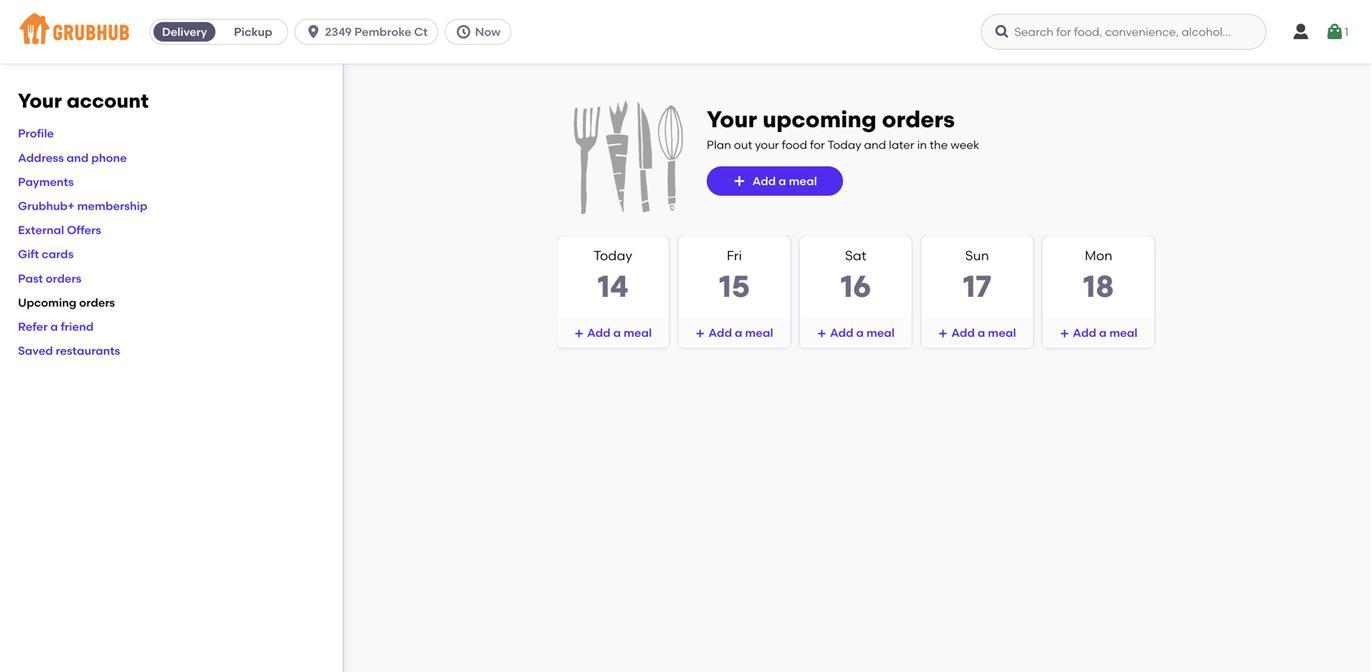 Task type: describe. For each thing, give the bounding box(es) containing it.
cards
[[42, 248, 74, 261]]

payments link
[[18, 175, 74, 189]]

sun
[[966, 248, 989, 264]]

a right refer
[[50, 320, 58, 334]]

meal down food
[[789, 174, 817, 188]]

orders for upcoming orders
[[79, 296, 115, 310]]

your upcoming orders plan out your food for today and later in the week
[[707, 106, 980, 152]]

upcoming
[[18, 296, 76, 310]]

your account
[[18, 89, 149, 113]]

a for 14
[[614, 326, 621, 340]]

a for 15
[[735, 326, 743, 340]]

gift cards link
[[18, 248, 74, 261]]

add a meal for 14
[[587, 326, 652, 340]]

your for upcoming
[[707, 106, 757, 133]]

phone
[[91, 151, 127, 165]]

sat
[[845, 248, 867, 264]]

meal for 16
[[867, 326, 895, 340]]

delivery button
[[150, 19, 219, 45]]

past
[[18, 272, 43, 286]]

meal for 17
[[988, 326, 1016, 340]]

pickup button
[[219, 19, 287, 45]]

add for 17
[[952, 326, 975, 340]]

add a meal for 17
[[952, 326, 1016, 340]]

add a meal button for 18
[[1043, 319, 1154, 348]]

grubhub+ membership
[[18, 199, 147, 213]]

add a meal button for 15
[[679, 319, 790, 348]]

a for 16
[[856, 326, 864, 340]]

main navigation navigation
[[0, 0, 1371, 64]]

fri 15
[[719, 248, 750, 305]]

fri
[[727, 248, 742, 264]]

saved
[[18, 344, 53, 358]]

svg image for add a meal
[[1060, 329, 1070, 339]]

1 vertical spatial today
[[594, 248, 633, 264]]

the
[[930, 138, 948, 152]]

delivery
[[162, 25, 207, 39]]

past orders
[[18, 272, 81, 286]]

pembroke
[[355, 25, 411, 39]]

add a meal down food
[[753, 174, 817, 188]]

18
[[1083, 269, 1115, 305]]

address and phone
[[18, 151, 127, 165]]

Search for food, convenience, alcohol... search field
[[981, 14, 1267, 50]]

saved restaurants
[[18, 344, 120, 358]]

2349 pembroke ct button
[[295, 19, 445, 45]]

0 horizontal spatial and
[[67, 151, 89, 165]]

17
[[963, 269, 992, 305]]

2349
[[325, 25, 352, 39]]

gift
[[18, 248, 39, 261]]

today 14
[[594, 248, 633, 305]]

now
[[475, 25, 501, 39]]

svg image for now
[[456, 24, 472, 40]]

add a meal button for 16
[[801, 319, 912, 348]]

offers
[[67, 223, 101, 237]]

16
[[841, 269, 871, 305]]

address
[[18, 151, 64, 165]]

upcoming
[[763, 106, 877, 133]]

ct
[[414, 25, 428, 39]]

meal for 15
[[745, 326, 773, 340]]

add a meal for 18
[[1073, 326, 1138, 340]]

a for 18
[[1099, 326, 1107, 340]]

restaurants
[[56, 344, 120, 358]]

1 button
[[1325, 17, 1349, 47]]



Task type: vqa. For each thing, say whether or not it's contained in the screenshot.
Egg inside the Sausage, Egg And Cheese French Toast Sandwich With A Chipotle Bacon Mayo
no



Task type: locate. For each thing, give the bounding box(es) containing it.
svg image inside "1" button
[[1325, 22, 1345, 42]]

external offers link
[[18, 223, 101, 237]]

meal for 18
[[1110, 326, 1138, 340]]

a down food
[[779, 174, 786, 188]]

your up 'out' at right top
[[707, 106, 757, 133]]

plan
[[707, 138, 731, 152]]

refer a friend
[[18, 320, 94, 334]]

a down 16
[[856, 326, 864, 340]]

refer
[[18, 320, 48, 334]]

orders
[[882, 106, 955, 133], [46, 272, 81, 286], [79, 296, 115, 310]]

0 vertical spatial today
[[828, 138, 862, 152]]

add a meal button down the 15
[[679, 319, 790, 348]]

add down 16
[[830, 326, 854, 340]]

grubhub+ membership link
[[18, 199, 147, 213]]

upcoming orders
[[18, 296, 115, 310]]

1 horizontal spatial your
[[707, 106, 757, 133]]

add for 15
[[709, 326, 732, 340]]

and left the later
[[864, 138, 886, 152]]

14
[[598, 269, 629, 305]]

orders up friend
[[79, 296, 115, 310]]

and left phone
[[67, 151, 89, 165]]

2349 pembroke ct
[[325, 25, 428, 39]]

add a meal down 14
[[587, 326, 652, 340]]

meal down 16
[[867, 326, 895, 340]]

sun 17
[[963, 248, 992, 305]]

orders for past orders
[[46, 272, 81, 286]]

1
[[1345, 25, 1349, 39]]

orders inside your upcoming orders plan out your food for today and later in the week
[[882, 106, 955, 133]]

membership
[[77, 199, 147, 213]]

for
[[810, 138, 825, 152]]

0 horizontal spatial your
[[18, 89, 62, 113]]

your for account
[[18, 89, 62, 113]]

mon 18
[[1083, 248, 1115, 305]]

meal
[[789, 174, 817, 188], [624, 326, 652, 340], [745, 326, 773, 340], [867, 326, 895, 340], [988, 326, 1016, 340], [1110, 326, 1138, 340]]

add for 16
[[830, 326, 854, 340]]

svg image
[[1325, 22, 1345, 42], [305, 24, 322, 40], [994, 24, 1011, 40], [733, 175, 746, 188], [574, 329, 584, 339], [696, 329, 705, 339], [817, 329, 827, 339], [939, 329, 948, 339]]

15
[[719, 269, 750, 305]]

orders up upcoming orders link
[[46, 272, 81, 286]]

add a meal for 15
[[709, 326, 773, 340]]

add down 14
[[587, 326, 611, 340]]

upcoming orders link
[[18, 296, 115, 310]]

1 horizontal spatial today
[[828, 138, 862, 152]]

add a meal down the 15
[[709, 326, 773, 340]]

meal down 14
[[624, 326, 652, 340]]

add a meal button for 17
[[922, 319, 1033, 348]]

profile link
[[18, 127, 54, 141]]

address and phone link
[[18, 151, 127, 165]]

add
[[753, 174, 776, 188], [587, 326, 611, 340], [709, 326, 732, 340], [830, 326, 854, 340], [952, 326, 975, 340], [1073, 326, 1097, 340]]

svg image inside add a meal button
[[1060, 329, 1070, 339]]

account
[[67, 89, 149, 113]]

2 vertical spatial orders
[[79, 296, 115, 310]]

2 horizontal spatial svg image
[[1291, 22, 1311, 42]]

out
[[734, 138, 752, 152]]

a down 17
[[978, 326, 985, 340]]

today up 14
[[594, 248, 633, 264]]

today right for
[[828, 138, 862, 152]]

add a meal button down 16
[[801, 319, 912, 348]]

add a meal button down 17
[[922, 319, 1033, 348]]

today
[[828, 138, 862, 152], [594, 248, 633, 264]]

0 horizontal spatial svg image
[[456, 24, 472, 40]]

0 vertical spatial orders
[[882, 106, 955, 133]]

your up the profile on the left top of page
[[18, 89, 62, 113]]

add for 14
[[587, 326, 611, 340]]

sat 16
[[841, 248, 871, 305]]

refer a friend link
[[18, 320, 94, 334]]

a down the 15
[[735, 326, 743, 340]]

add a meal for 16
[[830, 326, 895, 340]]

svg image inside 2349 pembroke ct 'button'
[[305, 24, 322, 40]]

a down 14
[[614, 326, 621, 340]]

and
[[864, 138, 886, 152], [67, 151, 89, 165]]

add a meal
[[753, 174, 817, 188], [587, 326, 652, 340], [709, 326, 773, 340], [830, 326, 895, 340], [952, 326, 1016, 340], [1073, 326, 1138, 340]]

grubhub+
[[18, 199, 74, 213]]

your inside your upcoming orders plan out your food for today and later in the week
[[707, 106, 757, 133]]

add for 18
[[1073, 326, 1097, 340]]

week
[[951, 138, 980, 152]]

svg image
[[1291, 22, 1311, 42], [456, 24, 472, 40], [1060, 329, 1070, 339]]

add down the 15
[[709, 326, 732, 340]]

1 vertical spatial orders
[[46, 272, 81, 286]]

meal for 14
[[624, 326, 652, 340]]

1 horizontal spatial and
[[864, 138, 886, 152]]

add a meal button
[[707, 167, 843, 196], [558, 319, 669, 348], [679, 319, 790, 348], [801, 319, 912, 348], [922, 319, 1033, 348], [1043, 319, 1154, 348]]

svg image inside now button
[[456, 24, 472, 40]]

orders up in
[[882, 106, 955, 133]]

add down your
[[753, 174, 776, 188]]

a down 18
[[1099, 326, 1107, 340]]

add down 17
[[952, 326, 975, 340]]

saved restaurants link
[[18, 344, 120, 358]]

add a meal button down your
[[707, 167, 843, 196]]

later
[[889, 138, 915, 152]]

past orders link
[[18, 272, 81, 286]]

add a meal button for 14
[[558, 319, 669, 348]]

friend
[[61, 320, 94, 334]]

1 horizontal spatial svg image
[[1060, 329, 1070, 339]]

now button
[[445, 19, 518, 45]]

mon
[[1085, 248, 1113, 264]]

gift cards
[[18, 248, 74, 261]]

meal down 18
[[1110, 326, 1138, 340]]

meal down 17
[[988, 326, 1016, 340]]

meal down the 15
[[745, 326, 773, 340]]

your
[[18, 89, 62, 113], [707, 106, 757, 133]]

add a meal button down 14
[[558, 319, 669, 348]]

food
[[782, 138, 807, 152]]

add down 18
[[1073, 326, 1097, 340]]

add a meal down 17
[[952, 326, 1016, 340]]

external
[[18, 223, 64, 237]]

add a meal down 16
[[830, 326, 895, 340]]

profile
[[18, 127, 54, 141]]

add a meal down 18
[[1073, 326, 1138, 340]]

payments
[[18, 175, 74, 189]]

in
[[917, 138, 927, 152]]

pickup
[[234, 25, 272, 39]]

0 horizontal spatial today
[[594, 248, 633, 264]]

a for 17
[[978, 326, 985, 340]]

and inside your upcoming orders plan out your food for today and later in the week
[[864, 138, 886, 152]]

your
[[755, 138, 779, 152]]

add a meal button down 18
[[1043, 319, 1154, 348]]

external offers
[[18, 223, 101, 237]]

today inside your upcoming orders plan out your food for today and later in the week
[[828, 138, 862, 152]]

a
[[779, 174, 786, 188], [50, 320, 58, 334], [614, 326, 621, 340], [735, 326, 743, 340], [856, 326, 864, 340], [978, 326, 985, 340], [1099, 326, 1107, 340]]



